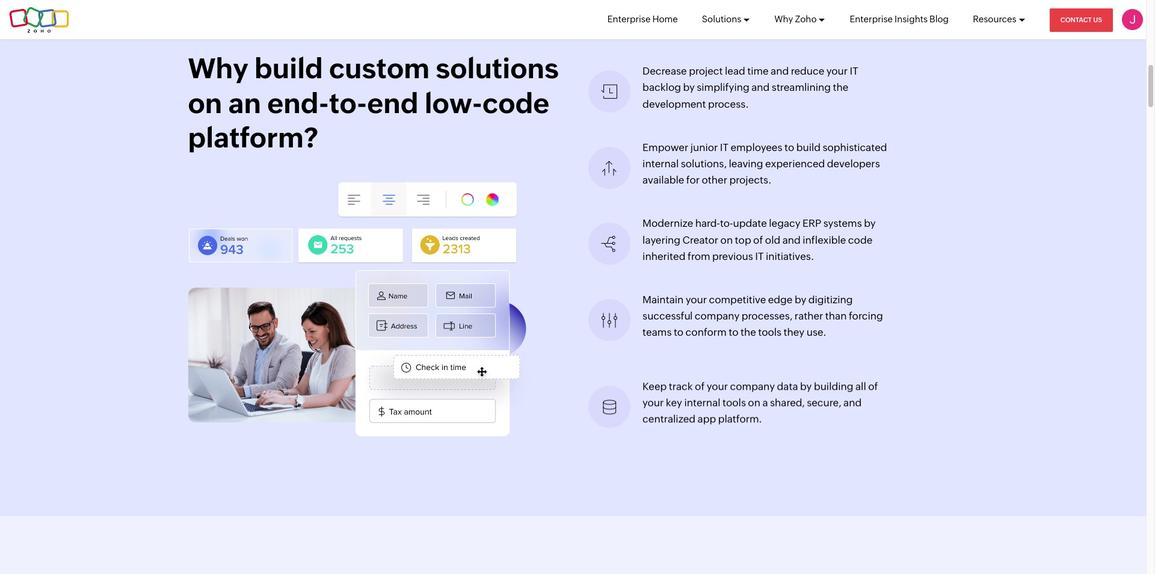 Task type: describe. For each thing, give the bounding box(es) containing it.
to- inside why build custom solutions on an end-to-end low-code platform?
[[329, 87, 367, 119]]

edge
[[768, 294, 793, 306]]

enterprise home link
[[608, 0, 678, 39]]

creator
[[683, 234, 718, 246]]

on inside keep track of your company data by building all of your key internal tools on a shared, secure, and centralized app platform.
[[748, 396, 761, 408]]

successful
[[643, 310, 693, 322]]

it inside decrease project lead time and reduce your it backlog by simplifying and streamlining the development process.
[[850, 65, 858, 77]]

1 build custom solutions image from the top
[[188, 179, 519, 265]]

why build custom solutions on an end-to-end low-code platform?
[[188, 53, 559, 154]]

than
[[825, 310, 847, 322]]

data
[[777, 379, 798, 391]]

other
[[702, 174, 727, 186]]

they
[[784, 326, 805, 338]]

projects.
[[730, 174, 772, 186]]

centralized
[[643, 412, 696, 424]]

modernize hard-to-update legacy erp systems by layering creator on top of old and inflexible code inherited from previous it initiatives.
[[643, 217, 876, 262]]

simplifying
[[697, 82, 750, 94]]

time
[[747, 65, 769, 77]]

digitizing
[[809, 294, 853, 306]]

enterprise home
[[608, 14, 678, 24]]

rather
[[795, 310, 823, 322]]

old
[[765, 234, 781, 246]]

why for why build custom solutions on an end-to-end low-code platform?
[[188, 53, 248, 84]]

0 horizontal spatial to
[[674, 326, 684, 338]]

build inside why build custom solutions on an end-to-end low-code platform?
[[255, 53, 323, 84]]

enterprise for enterprise insights blog
[[850, 14, 893, 24]]

zoho
[[795, 14, 817, 24]]

by inside decrease project lead time and reduce your it backlog by simplifying and streamlining the development process.
[[683, 82, 695, 94]]

code inside why build custom solutions on an end-to-end low-code platform?
[[483, 87, 549, 119]]

streamlining
[[772, 82, 831, 94]]

developers
[[827, 158, 880, 170]]

us
[[1093, 16, 1102, 23]]

modernize
[[643, 217, 693, 229]]

2 build custom solutions image from the top
[[188, 269, 531, 437]]

and inside modernize hard-to-update legacy erp systems by layering creator on top of old and inflexible code inherited from previous it initiatives.
[[783, 234, 801, 246]]

custom
[[329, 53, 430, 84]]

1 horizontal spatial to
[[729, 326, 739, 338]]

solutions
[[702, 14, 741, 24]]

tools inside maintain your competitive edge by digitizing successful company processes, rather than forcing teams to conform to the tools they use.
[[758, 326, 782, 338]]

reduce
[[791, 65, 825, 77]]

decrease
[[643, 65, 687, 77]]

project
[[689, 65, 723, 77]]

key
[[666, 396, 682, 408]]

on inside why build custom solutions on an end-to-end low-code platform?
[[188, 87, 222, 119]]

it inside empower junior it employees to build sophisticated internal solutions, leaving experienced developers available for other projects.
[[720, 141, 729, 153]]

of inside modernize hard-to-update legacy erp systems by layering creator on top of old and inflexible code inherited from previous it initiatives.
[[753, 234, 763, 246]]

resources
[[973, 14, 1017, 24]]

for
[[686, 174, 700, 186]]

your down keep
[[643, 396, 664, 408]]

to- inside modernize hard-to-update legacy erp systems by layering creator on top of old and inflexible code inherited from previous it initiatives.
[[720, 217, 733, 229]]

shared,
[[770, 396, 805, 408]]

end
[[367, 87, 419, 119]]

enterprise insights blog
[[850, 14, 949, 24]]

layering
[[643, 234, 681, 246]]

your up app
[[707, 379, 728, 391]]

2 horizontal spatial of
[[868, 379, 878, 391]]

legacy
[[769, 217, 801, 229]]

why for why zoho
[[775, 14, 793, 24]]

internal inside empower junior it employees to build sophisticated internal solutions, leaving experienced developers available for other projects.
[[643, 158, 679, 170]]

by inside maintain your competitive edge by digitizing successful company processes, rather than forcing teams to conform to the tools they use.
[[795, 294, 806, 306]]

your inside maintain your competitive edge by digitizing successful company processes, rather than forcing teams to conform to the tools they use.
[[686, 294, 707, 306]]

build inside empower junior it employees to build sophisticated internal solutions, leaving experienced developers available for other projects.
[[796, 141, 821, 153]]

lead
[[725, 65, 745, 77]]

and inside keep track of your company data by building all of your key internal tools on a shared, secure, and centralized app platform.
[[844, 396, 862, 408]]

empower junior it employees to build sophisticated internal solutions, leaving experienced developers available for other projects.
[[643, 141, 887, 186]]

to inside empower junior it employees to build sophisticated internal solutions, leaving experienced developers available for other projects.
[[785, 141, 794, 153]]

low-
[[425, 87, 483, 119]]

inherited
[[643, 250, 686, 262]]

building
[[814, 379, 854, 391]]



Task type: vqa. For each thing, say whether or not it's contained in the screenshot.
the bottom company
yes



Task type: locate. For each thing, give the bounding box(es) containing it.
0 vertical spatial the
[[833, 82, 849, 94]]

1 horizontal spatial why
[[775, 14, 793, 24]]

0 vertical spatial build custom solutions image
[[188, 179, 519, 265]]

on inside modernize hard-to-update legacy erp systems by layering creator on top of old and inflexible code inherited from previous it initiatives.
[[721, 234, 733, 246]]

to- up previous
[[720, 217, 733, 229]]

1 horizontal spatial on
[[721, 234, 733, 246]]

contact
[[1061, 16, 1092, 23]]

why zoho
[[775, 14, 817, 24]]

0 vertical spatial build
[[255, 53, 323, 84]]

forcing
[[849, 310, 883, 322]]

1 enterprise from the left
[[608, 14, 651, 24]]

an
[[228, 87, 261, 119]]

2 horizontal spatial it
[[850, 65, 858, 77]]

enterprise left insights
[[850, 14, 893, 24]]

tools inside keep track of your company data by building all of your key internal tools on a shared, secure, and centralized app platform.
[[723, 396, 746, 408]]

james peterson image
[[1122, 9, 1143, 30]]

2 enterprise from the left
[[850, 14, 893, 24]]

internal up available
[[643, 158, 679, 170]]

previous
[[712, 250, 753, 262]]

1 vertical spatial internal
[[684, 396, 721, 408]]

zoho enterprise logo image
[[9, 6, 69, 33]]

empower
[[643, 141, 688, 153]]

0 vertical spatial on
[[188, 87, 222, 119]]

and down all
[[844, 396, 862, 408]]

internal inside keep track of your company data by building all of your key internal tools on a shared, secure, and centralized app platform.
[[684, 396, 721, 408]]

development
[[643, 98, 706, 110]]

teams
[[643, 326, 672, 338]]

1 vertical spatial the
[[741, 326, 756, 338]]

2 horizontal spatial on
[[748, 396, 761, 408]]

1 horizontal spatial tools
[[758, 326, 782, 338]]

0 horizontal spatial enterprise
[[608, 14, 651, 24]]

company
[[695, 310, 740, 322], [730, 379, 775, 391]]

0 vertical spatial tools
[[758, 326, 782, 338]]

maintain
[[643, 294, 684, 306]]

update
[[733, 217, 767, 229]]

the
[[833, 82, 849, 94], [741, 326, 756, 338]]

1 horizontal spatial the
[[833, 82, 849, 94]]

initiatives.
[[766, 250, 814, 262]]

use.
[[807, 326, 827, 338]]

to up experienced
[[785, 141, 794, 153]]

to
[[785, 141, 794, 153], [674, 326, 684, 338], [729, 326, 739, 338]]

0 horizontal spatial tools
[[723, 396, 746, 408]]

your right reduce
[[827, 65, 848, 77]]

your up successful
[[686, 294, 707, 306]]

contact us link
[[1050, 8, 1113, 32]]

to- down custom
[[329, 87, 367, 119]]

0 vertical spatial code
[[483, 87, 549, 119]]

on
[[188, 87, 222, 119], [721, 234, 733, 246], [748, 396, 761, 408]]

why
[[775, 14, 793, 24], [188, 53, 248, 84]]

why left zoho
[[775, 14, 793, 24]]

top
[[735, 234, 751, 246]]

internal
[[643, 158, 679, 170], [684, 396, 721, 408]]

company inside maintain your competitive edge by digitizing successful company processes, rather than forcing teams to conform to the tools they use.
[[695, 310, 740, 322]]

code down systems
[[848, 234, 873, 246]]

platform?
[[188, 122, 318, 154]]

on left an
[[188, 87, 222, 119]]

contact us
[[1061, 16, 1102, 23]]

1 horizontal spatial of
[[753, 234, 763, 246]]

1 vertical spatial it
[[720, 141, 729, 153]]

0 horizontal spatial build
[[255, 53, 323, 84]]

solutions
[[436, 53, 559, 84]]

1 horizontal spatial enterprise
[[850, 14, 893, 24]]

junior
[[691, 141, 718, 153]]

1 vertical spatial build
[[796, 141, 821, 153]]

keep track of your company data by building all of your key internal tools on a shared, secure, and centralized app platform.
[[643, 379, 878, 424]]

conform
[[686, 326, 727, 338]]

employees
[[731, 141, 783, 153]]

internal up app
[[684, 396, 721, 408]]

0 horizontal spatial on
[[188, 87, 222, 119]]

0 horizontal spatial why
[[188, 53, 248, 84]]

0 horizontal spatial code
[[483, 87, 549, 119]]

2 vertical spatial on
[[748, 396, 761, 408]]

to right conform
[[729, 326, 739, 338]]

and right time
[[771, 65, 789, 77]]

keep
[[643, 379, 667, 391]]

of right all
[[868, 379, 878, 391]]

solutions,
[[681, 158, 727, 170]]

to-
[[329, 87, 367, 119], [720, 217, 733, 229]]

your
[[827, 65, 848, 77], [686, 294, 707, 306], [707, 379, 728, 391], [643, 396, 664, 408]]

available
[[643, 174, 684, 186]]

0 vertical spatial company
[[695, 310, 740, 322]]

the right streamlining at the top right of the page
[[833, 82, 849, 94]]

enterprise insights blog link
[[850, 0, 949, 39]]

process.
[[708, 98, 749, 110]]

sophisticated
[[823, 141, 887, 153]]

to down successful
[[674, 326, 684, 338]]

decrease project lead time and reduce your it backlog by simplifying and streamlining the development process.
[[643, 65, 858, 110]]

1 vertical spatial on
[[721, 234, 733, 246]]

home
[[652, 14, 678, 24]]

enterprise
[[608, 14, 651, 24], [850, 14, 893, 24]]

and down time
[[752, 82, 770, 94]]

tools up platform.
[[723, 396, 746, 408]]

your inside decrease project lead time and reduce your it backlog by simplifying and streamlining the development process.
[[827, 65, 848, 77]]

why up an
[[188, 53, 248, 84]]

by right data at the right bottom of the page
[[800, 379, 812, 391]]

1 horizontal spatial it
[[755, 250, 764, 262]]

2 vertical spatial it
[[755, 250, 764, 262]]

1 vertical spatial tools
[[723, 396, 746, 408]]

company up conform
[[695, 310, 740, 322]]

1 vertical spatial code
[[848, 234, 873, 246]]

on left top
[[721, 234, 733, 246]]

build custom solutions image
[[188, 179, 519, 265], [188, 269, 531, 437]]

experienced
[[765, 158, 825, 170]]

code
[[483, 87, 549, 119], [848, 234, 873, 246]]

code down solutions
[[483, 87, 549, 119]]

1 horizontal spatial code
[[848, 234, 873, 246]]

1 horizontal spatial to-
[[720, 217, 733, 229]]

0 horizontal spatial of
[[695, 379, 705, 391]]

by right systems
[[864, 217, 876, 229]]

secure,
[[807, 396, 842, 408]]

it inside modernize hard-to-update legacy erp systems by layering creator on top of old and inflexible code inherited from previous it initiatives.
[[755, 250, 764, 262]]

of right track
[[695, 379, 705, 391]]

0 horizontal spatial it
[[720, 141, 729, 153]]

build up experienced
[[796, 141, 821, 153]]

enterprise left home on the top of the page
[[608, 14, 651, 24]]

blog
[[930, 14, 949, 24]]

2 horizontal spatial to
[[785, 141, 794, 153]]

it right junior
[[720, 141, 729, 153]]

enterprise for enterprise home
[[608, 14, 651, 24]]

1 vertical spatial why
[[188, 53, 248, 84]]

the inside decrease project lead time and reduce your it backlog by simplifying and streamlining the development process.
[[833, 82, 849, 94]]

it right reduce
[[850, 65, 858, 77]]

company inside keep track of your company data by building all of your key internal tools on a shared, secure, and centralized app platform.
[[730, 379, 775, 391]]

track
[[669, 379, 693, 391]]

the inside maintain your competitive edge by digitizing successful company processes, rather than forcing teams to conform to the tools they use.
[[741, 326, 756, 338]]

systems
[[823, 217, 862, 229]]

it right previous
[[755, 250, 764, 262]]

competitive
[[709, 294, 766, 306]]

0 vertical spatial it
[[850, 65, 858, 77]]

the down processes,
[[741, 326, 756, 338]]

end-
[[267, 87, 329, 119]]

and
[[771, 65, 789, 77], [752, 82, 770, 94], [783, 234, 801, 246], [844, 396, 862, 408]]

by up the rather
[[795, 294, 806, 306]]

of
[[753, 234, 763, 246], [695, 379, 705, 391], [868, 379, 878, 391]]

all
[[856, 379, 866, 391]]

0 horizontal spatial the
[[741, 326, 756, 338]]

0 vertical spatial why
[[775, 14, 793, 24]]

company up a
[[730, 379, 775, 391]]

of left old
[[753, 234, 763, 246]]

build up end-
[[255, 53, 323, 84]]

by inside modernize hard-to-update legacy erp systems by layering creator on top of old and inflexible code inherited from previous it initiatives.
[[864, 217, 876, 229]]

inflexible
[[803, 234, 846, 246]]

insights
[[895, 14, 928, 24]]

and up initiatives.
[[783, 234, 801, 246]]

code inside modernize hard-to-update legacy erp systems by layering creator on top of old and inflexible code inherited from previous it initiatives.
[[848, 234, 873, 246]]

0 vertical spatial to-
[[329, 87, 367, 119]]

0 horizontal spatial to-
[[329, 87, 367, 119]]

tools down processes,
[[758, 326, 782, 338]]

tools
[[758, 326, 782, 338], [723, 396, 746, 408]]

by
[[683, 82, 695, 94], [864, 217, 876, 229], [795, 294, 806, 306], [800, 379, 812, 391]]

platform.
[[718, 412, 762, 424]]

0 vertical spatial internal
[[643, 158, 679, 170]]

why inside why build custom solutions on an end-to-end low-code platform?
[[188, 53, 248, 84]]

1 vertical spatial company
[[730, 379, 775, 391]]

1 vertical spatial to-
[[720, 217, 733, 229]]

1 vertical spatial build custom solutions image
[[188, 269, 531, 437]]

on left a
[[748, 396, 761, 408]]

0 horizontal spatial internal
[[643, 158, 679, 170]]

maintain your competitive edge by digitizing successful company processes, rather than forcing teams to conform to the tools they use.
[[643, 294, 883, 338]]

erp
[[803, 217, 821, 229]]

1 horizontal spatial internal
[[684, 396, 721, 408]]

a
[[763, 396, 768, 408]]

backlog
[[643, 82, 681, 94]]

hard-
[[695, 217, 720, 229]]

by up development
[[683, 82, 695, 94]]

by inside keep track of your company data by building all of your key internal tools on a shared, secure, and centralized app platform.
[[800, 379, 812, 391]]

app
[[698, 412, 716, 424]]

leaving
[[729, 158, 763, 170]]

from
[[688, 250, 710, 262]]

1 horizontal spatial build
[[796, 141, 821, 153]]

processes,
[[742, 310, 793, 322]]

it
[[850, 65, 858, 77], [720, 141, 729, 153], [755, 250, 764, 262]]



